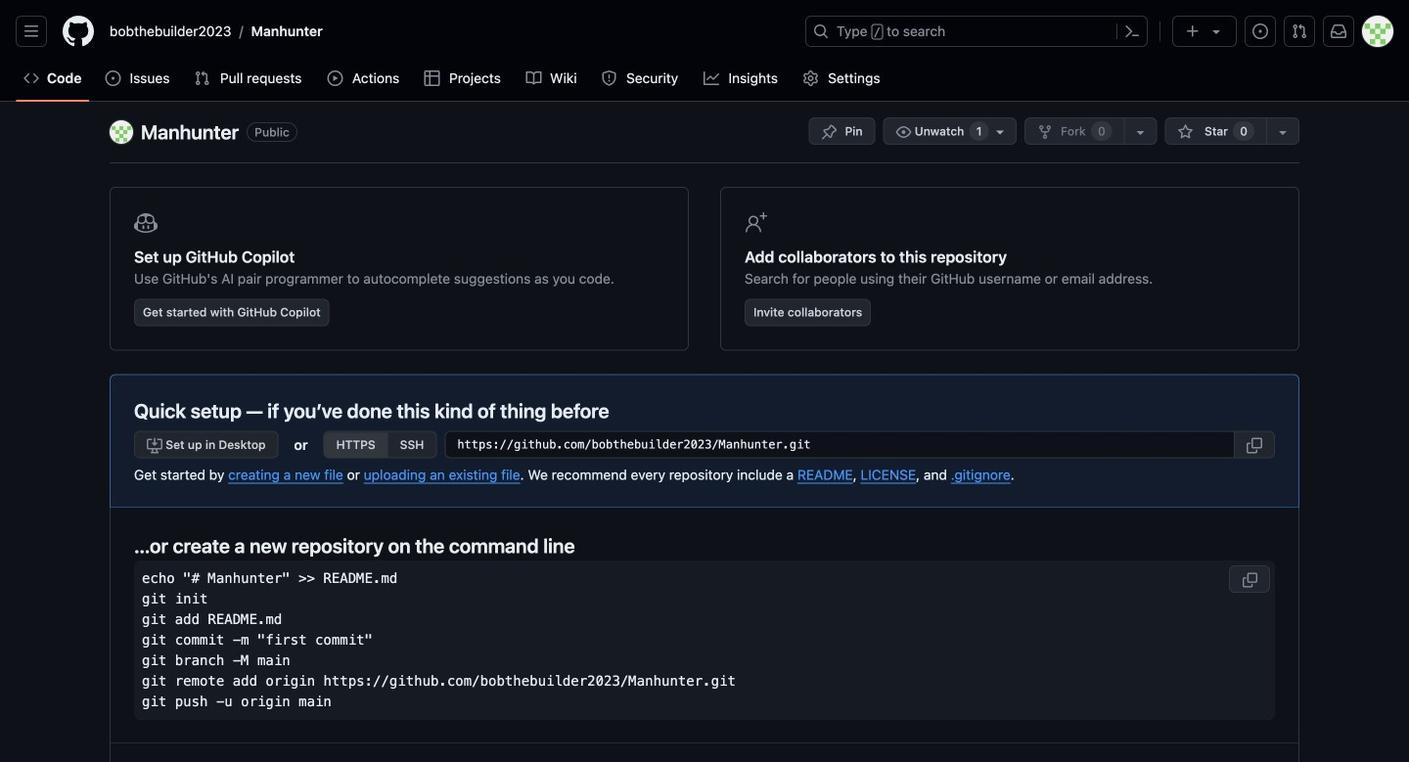 Task type: vqa. For each thing, say whether or not it's contained in the screenshot.
the topmost the v3.0b1
no



Task type: describe. For each thing, give the bounding box(es) containing it.
repo forked image
[[1038, 124, 1053, 140]]

copy to clipboard image
[[1242, 573, 1258, 588]]

graph image
[[704, 70, 719, 86]]

desktop download image
[[147, 438, 162, 454]]

plus image
[[1185, 23, 1201, 39]]

shield image
[[601, 70, 617, 86]]

issue opened image
[[105, 70, 121, 86]]

0 users starred this repository element
[[1234, 121, 1255, 141]]

book image
[[526, 70, 542, 86]]

issue opened image
[[1253, 23, 1269, 39]]

homepage image
[[63, 16, 94, 47]]

copy to clipboard image
[[1247, 438, 1263, 454]]

notifications image
[[1331, 23, 1347, 39]]

owner avatar image
[[110, 120, 133, 144]]

star image
[[1178, 124, 1194, 140]]



Task type: locate. For each thing, give the bounding box(es) containing it.
triangle down image
[[1209, 23, 1225, 39]]

1 horizontal spatial git pull request image
[[1292, 23, 1308, 39]]

1 vertical spatial git pull request image
[[194, 70, 210, 86]]

command palette image
[[1125, 23, 1140, 39]]

person add image
[[745, 211, 768, 235]]

gear image
[[803, 70, 819, 86]]

see your forks of this repository image
[[1133, 124, 1149, 140]]

pin this repository to your profile image
[[822, 124, 837, 140]]

play image
[[328, 70, 343, 86]]

code image
[[23, 70, 39, 86]]

git pull request image right issue opened image
[[194, 70, 210, 86]]

list
[[102, 16, 794, 47]]

table image
[[424, 70, 440, 86]]

0 horizontal spatial git pull request image
[[194, 70, 210, 86]]

add this repository to a list image
[[1275, 124, 1291, 140]]

git pull request image for issue opened image
[[194, 70, 210, 86]]

copilot image
[[134, 211, 158, 235]]

git pull request image right issue opened icon
[[1292, 23, 1308, 39]]

Clone URL text field
[[445, 431, 1235, 459]]

0 vertical spatial git pull request image
[[1292, 23, 1308, 39]]

git pull request image
[[1292, 23, 1308, 39], [194, 70, 210, 86]]

eye image
[[896, 124, 912, 140]]

git pull request image for issue opened icon
[[1292, 23, 1308, 39]]



